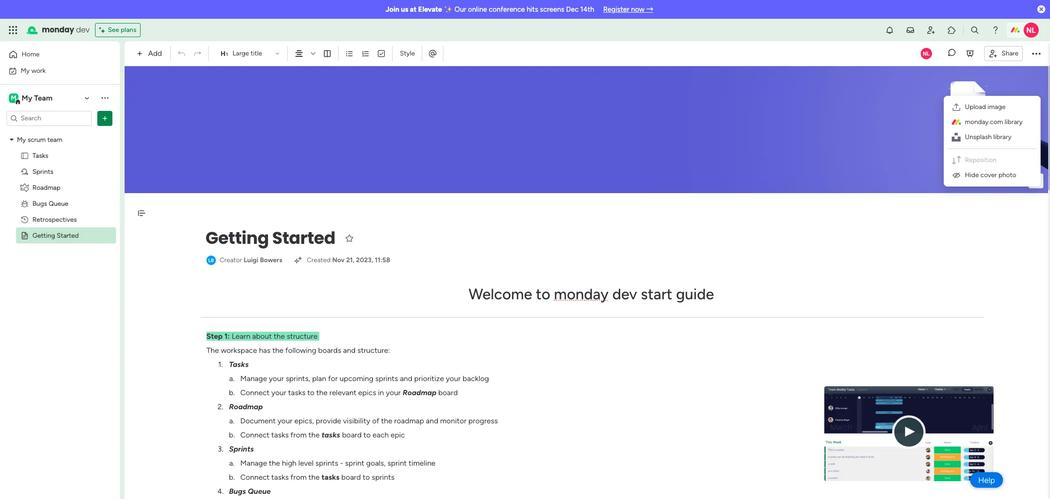 Task type: vqa. For each thing, say whether or not it's contained in the screenshot.
bottom the team
no



Task type: locate. For each thing, give the bounding box(es) containing it.
add to favorites image
[[345, 234, 354, 243]]

1 vertical spatial a
[[229, 417, 233, 426]]

1 horizontal spatial queue
[[248, 488, 271, 496]]

b . for connect your tasks to the relevant epics in your roadmap board
[[229, 389, 235, 398]]

1 vertical spatial manage
[[240, 459, 267, 468]]

sprint right goals,
[[388, 459, 407, 468]]

queue up retrospectives on the top left of the page
[[49, 200, 68, 208]]

. for tasks
[[221, 360, 223, 369]]

see
[[108, 26, 119, 34]]

to down goals,
[[363, 473, 370, 482]]

checklist image
[[378, 49, 386, 58]]

1 vertical spatial b
[[229, 431, 233, 440]]

0 horizontal spatial sprints
[[32, 168, 53, 176]]

0 vertical spatial my
[[21, 67, 30, 75]]

public board image
[[20, 151, 29, 160]]

2 vertical spatial board
[[342, 473, 361, 482]]

large title
[[233, 49, 262, 57]]

library down image
[[1005, 118, 1024, 126]]

roadmap up document
[[229, 403, 263, 412]]

2 vertical spatial roadmap
[[229, 403, 263, 412]]

home button
[[6, 47, 101, 62]]

workspace options image
[[100, 93, 110, 103]]

tasks down document
[[272, 431, 289, 440]]

monday dev
[[42, 24, 90, 35]]

plan
[[312, 375, 326, 384]]

queue right the 4 .
[[248, 488, 271, 496]]

0 vertical spatial manage
[[240, 375, 267, 384]]

tasks down workspace
[[229, 360, 249, 369]]

bugs right the 4 .
[[229, 488, 246, 496]]

structure:
[[358, 346, 390, 355]]

conference
[[489, 5, 525, 14]]

0 vertical spatial roadmap
[[32, 184, 60, 192]]

0 vertical spatial queue
[[49, 200, 68, 208]]

bugs queue up retrospectives on the top left of the page
[[32, 200, 68, 208]]

0 vertical spatial library
[[1005, 118, 1024, 126]]

getting up creator
[[206, 226, 269, 250]]

started up the created at the bottom left of page
[[272, 226, 336, 250]]

library down monday.com library
[[994, 133, 1012, 141]]

register now → link
[[604, 5, 654, 14]]

dev left see
[[76, 24, 90, 35]]

1 vertical spatial bugs
[[229, 488, 246, 496]]

.
[[221, 360, 223, 369], [233, 375, 235, 384], [233, 389, 235, 398], [222, 403, 224, 412], [233, 417, 235, 426], [233, 431, 235, 440], [222, 445, 224, 454], [233, 459, 235, 468], [233, 473, 235, 482], [222, 488, 224, 496]]

0 horizontal spatial dev
[[76, 24, 90, 35]]

your for document your epics, provide visibility of the roadmap and monitor progress
[[278, 417, 293, 426]]

1 .
[[218, 360, 223, 369]]

bugs queue right the 4 .
[[229, 488, 271, 496]]

elevate
[[419, 5, 442, 14]]

3 a from the top
[[229, 459, 233, 468]]

1 manage from the top
[[240, 375, 267, 384]]

select product image
[[8, 25, 18, 35]]

0 horizontal spatial monday
[[42, 24, 74, 35]]

my right caret down icon
[[17, 136, 26, 144]]

sprints up the in at the bottom
[[376, 375, 398, 384]]

2 vertical spatial b .
[[229, 473, 235, 482]]

sprints down goals,
[[372, 473, 395, 482]]

your left the "epics,"
[[278, 417, 293, 426]]

my inside my work button
[[21, 67, 30, 75]]

1 from from the top
[[291, 431, 307, 440]]

help
[[979, 476, 996, 485]]

dapulse x slim image
[[980, 393, 987, 402]]

numbered list image
[[362, 49, 370, 58]]

1 horizontal spatial monday
[[554, 286, 609, 304]]

2 a from the top
[[229, 417, 233, 426]]

. for roadmap
[[222, 403, 224, 412]]

document your epics, provide visibility of the roadmap and monitor progress
[[240, 417, 498, 426]]

tasks down sprints,
[[288, 389, 306, 398]]

1
[[218, 360, 221, 369]]

upload image
[[966, 103, 1006, 111]]

dev
[[76, 24, 90, 35], [613, 286, 638, 304]]

4 .
[[218, 488, 224, 496]]

0 vertical spatial connect
[[240, 389, 270, 398]]

4
[[218, 488, 222, 496]]

1 vertical spatial library
[[994, 133, 1012, 141]]

tasks down manage the high level sprints - sprint goals, sprint timeline
[[322, 473, 340, 482]]

getting started up bowers
[[206, 226, 336, 250]]

your for manage your sprints, plan for upcoming sprints and prioritize your backlog
[[269, 375, 284, 384]]

1 horizontal spatial getting started
[[206, 226, 336, 250]]

1 vertical spatial bugs queue
[[229, 488, 271, 496]]

1 vertical spatial roadmap
[[403, 389, 437, 398]]

0 horizontal spatial getting
[[32, 232, 55, 240]]

1 horizontal spatial sprint
[[388, 459, 407, 468]]

to down plan
[[308, 389, 315, 398]]

1 vertical spatial sprints
[[229, 445, 254, 454]]

1 horizontal spatial bugs queue
[[229, 488, 271, 496]]

sprint right -
[[345, 459, 365, 468]]

sprints
[[376, 375, 398, 384], [316, 459, 338, 468], [372, 473, 395, 482]]

and
[[343, 346, 356, 355], [400, 375, 413, 384], [426, 417, 439, 426]]

getting started
[[206, 226, 336, 250], [32, 232, 79, 240]]

→
[[647, 5, 654, 14]]

workspace selection element
[[9, 92, 54, 105]]

sprints inside list box
[[32, 168, 53, 176]]

and left prioritize
[[400, 375, 413, 384]]

board down -
[[342, 473, 361, 482]]

b for connect your tasks to the relevant epics in your roadmap board
[[229, 389, 233, 398]]

1 vertical spatial connect
[[240, 431, 270, 440]]

library for monday.com library
[[1005, 118, 1024, 126]]

list box containing my scrum team
[[0, 130, 120, 371]]

from down the "epics,"
[[291, 431, 307, 440]]

getting started down retrospectives on the top left of the page
[[32, 232, 79, 240]]

Search in workspace field
[[20, 113, 79, 124]]

1 vertical spatial board
[[342, 431, 362, 440]]

2
[[218, 403, 222, 412]]

0 vertical spatial bugs
[[32, 200, 47, 208]]

1 b . from the top
[[229, 389, 235, 398]]

3 b from the top
[[229, 473, 233, 482]]

roadmap inside list box
[[32, 184, 60, 192]]

1 vertical spatial b .
[[229, 431, 235, 440]]

bugs queue
[[32, 200, 68, 208], [229, 488, 271, 496]]

1 vertical spatial a .
[[229, 417, 235, 426]]

2 .
[[218, 403, 224, 412]]

dev left the start
[[613, 286, 638, 304]]

creator luigi bowers
[[220, 256, 282, 264]]

tasks
[[288, 389, 306, 398], [272, 431, 289, 440], [322, 431, 341, 440], [272, 473, 289, 482], [322, 473, 340, 482]]

1 horizontal spatial dev
[[613, 286, 638, 304]]

menu menu
[[948, 100, 1038, 183]]

from down level
[[291, 473, 307, 482]]

manage your sprints, plan for upcoming sprints and prioritize your backlog
[[240, 375, 489, 384]]

prioritize
[[415, 375, 444, 384]]

library for unsplash library
[[994, 133, 1012, 141]]

3 b . from the top
[[229, 473, 235, 482]]

b . for connect tasks from the tasks board to sprints
[[229, 473, 235, 482]]

manage down has
[[240, 375, 267, 384]]

to left 'each' on the bottom of the page
[[364, 431, 371, 440]]

reposition menu item
[[948, 153, 1038, 168]]

manage left high
[[240, 459, 267, 468]]

list box
[[0, 130, 120, 371]]

2 a . from the top
[[229, 417, 235, 426]]

help button
[[971, 473, 1004, 488]]

0 horizontal spatial getting started
[[32, 232, 79, 240]]

2 horizontal spatial roadmap
[[403, 389, 437, 398]]

0 vertical spatial b .
[[229, 389, 235, 398]]

getting inside list box
[[32, 232, 55, 240]]

a
[[229, 375, 233, 384], [229, 417, 233, 426], [229, 459, 233, 468]]

unsplash
[[966, 133, 993, 141]]

library inside 'menu item'
[[1005, 118, 1024, 126]]

1 horizontal spatial started
[[272, 226, 336, 250]]

your for connect your tasks to the relevant epics in your roadmap board
[[272, 389, 287, 398]]

3 .
[[218, 445, 224, 454]]

0 vertical spatial from
[[291, 431, 307, 440]]

sprints down "my scrum team"
[[32, 168, 53, 176]]

2 vertical spatial my
[[17, 136, 26, 144]]

0 vertical spatial monday
[[42, 24, 74, 35]]

started down retrospectives on the top left of the page
[[57, 232, 79, 240]]

0 horizontal spatial sprint
[[345, 459, 365, 468]]

reposition image
[[953, 156, 962, 165]]

1 a from the top
[[229, 375, 233, 384]]

manage
[[240, 375, 267, 384], [240, 459, 267, 468]]

1 horizontal spatial tasks
[[229, 360, 249, 369]]

button padding image
[[1032, 176, 1041, 186]]

my inside list box
[[17, 136, 26, 144]]

1 connect from the top
[[240, 389, 270, 398]]

share button
[[985, 46, 1024, 61]]

and right boards
[[343, 346, 356, 355]]

0 vertical spatial bugs queue
[[32, 200, 68, 208]]

my work
[[21, 67, 46, 75]]

b for connect tasks from the tasks board to each epic
[[229, 431, 233, 440]]

help image
[[992, 25, 1001, 35]]

a .
[[229, 375, 235, 384], [229, 417, 235, 426], [229, 459, 235, 468]]

connect your tasks to the relevant epics in your roadmap board
[[240, 389, 458, 398]]

boards
[[318, 346, 341, 355]]

1 vertical spatial queue
[[248, 488, 271, 496]]

sprints left -
[[316, 459, 338, 468]]

board
[[439, 389, 458, 398], [342, 431, 362, 440], [342, 473, 361, 482]]

option
[[0, 131, 120, 133]]

layout image
[[324, 49, 332, 58]]

sprints right 3 .
[[229, 445, 254, 454]]

learn
[[232, 332, 251, 341]]

1 a . from the top
[[229, 375, 235, 384]]

the right "of" at left bottom
[[381, 417, 393, 426]]

0 vertical spatial sprints
[[32, 168, 53, 176]]

0 vertical spatial sprints
[[376, 375, 398, 384]]

1 horizontal spatial sprints
[[229, 445, 254, 454]]

0 vertical spatial tasks
[[32, 152, 48, 160]]

my right workspace icon
[[22, 93, 32, 102]]

and left monitor
[[426, 417, 439, 426]]

monday.com library menu item
[[948, 115, 1038, 130]]

0 horizontal spatial roadmap
[[32, 184, 60, 192]]

welcome to monday dev start guide
[[469, 286, 715, 304]]

0 horizontal spatial bugs queue
[[32, 200, 68, 208]]

my inside workspace selection element
[[22, 93, 32, 102]]

1 b from the top
[[229, 389, 233, 398]]

2 sprint from the left
[[388, 459, 407, 468]]

0 vertical spatial a .
[[229, 375, 235, 384]]

2 connect from the top
[[240, 431, 270, 440]]

caret down image
[[10, 136, 14, 143]]

monday.com
[[966, 118, 1004, 126]]

b
[[229, 389, 233, 398], [229, 431, 233, 440], [229, 473, 233, 482]]

2 vertical spatial a
[[229, 459, 233, 468]]

1 vertical spatial my
[[22, 93, 32, 102]]

getting right public board icon
[[32, 232, 55, 240]]

1 horizontal spatial roadmap
[[229, 403, 263, 412]]

your right the in at the bottom
[[386, 389, 401, 398]]

my scrum team
[[17, 136, 62, 144]]

0 horizontal spatial and
[[343, 346, 356, 355]]

2 vertical spatial connect
[[240, 473, 270, 482]]

your down sprints,
[[272, 389, 287, 398]]

hide cover photo menu item
[[948, 168, 1038, 183]]

bugs up retrospectives on the top left of the page
[[32, 200, 47, 208]]

started
[[272, 226, 336, 250], [57, 232, 79, 240]]

0 horizontal spatial tasks
[[32, 152, 48, 160]]

public board image
[[20, 231, 29, 240]]

board down prioritize
[[439, 389, 458, 398]]

2 b . from the top
[[229, 431, 235, 440]]

✨
[[444, 5, 453, 14]]

roadmap down prioritize
[[403, 389, 437, 398]]

connect for connect your tasks to the relevant epics in your roadmap board
[[240, 389, 270, 398]]

step 1: learn about the structure
[[207, 332, 320, 341]]

tasks right public board image
[[32, 152, 48, 160]]

2 vertical spatial and
[[426, 417, 439, 426]]

the down level
[[309, 473, 320, 482]]

manage for manage the high level sprints - sprint goals, sprint timeline
[[240, 459, 267, 468]]

the workspace has the following boards and structure:
[[207, 346, 390, 355]]

0 vertical spatial a
[[229, 375, 233, 384]]

my left work
[[21, 67, 30, 75]]

cover
[[981, 171, 998, 179]]

2 vertical spatial a .
[[229, 459, 235, 468]]

0 vertical spatial and
[[343, 346, 356, 355]]

1 vertical spatial from
[[291, 473, 307, 482]]

-
[[340, 459, 343, 468]]

. for bugs queue
[[222, 488, 224, 496]]

scrum
[[28, 136, 46, 144]]

board down visibility on the left of page
[[342, 431, 362, 440]]

2 b from the top
[[229, 431, 233, 440]]

reposition
[[966, 156, 997, 164]]

2 manage from the top
[[240, 459, 267, 468]]

team
[[47, 136, 62, 144]]

0 vertical spatial b
[[229, 389, 233, 398]]

for
[[328, 375, 338, 384]]

1 horizontal spatial getting
[[206, 226, 269, 250]]

my work button
[[6, 63, 101, 78]]

2 from from the top
[[291, 473, 307, 482]]

library inside menu item
[[994, 133, 1012, 141]]

options image
[[100, 114, 110, 123]]

queue
[[49, 200, 68, 208], [248, 488, 271, 496]]

my team
[[22, 93, 52, 102]]

1 vertical spatial and
[[400, 375, 413, 384]]

start
[[641, 286, 673, 304]]

notifications image
[[886, 25, 895, 35]]

3 a . from the top
[[229, 459, 235, 468]]

your left sprints,
[[269, 375, 284, 384]]

connect
[[240, 389, 270, 398], [240, 431, 270, 440], [240, 473, 270, 482]]

manage for manage your sprints, plan for upcoming sprints and prioritize your backlog
[[240, 375, 267, 384]]

creator
[[220, 256, 242, 264]]

tasks
[[32, 152, 48, 160], [229, 360, 249, 369]]

library
[[1005, 118, 1024, 126], [994, 133, 1012, 141]]

the
[[274, 332, 285, 341], [273, 346, 284, 355], [317, 389, 328, 398], [381, 417, 393, 426], [309, 431, 320, 440], [269, 459, 280, 468], [309, 473, 320, 482]]

roadmap up retrospectives on the top left of the page
[[32, 184, 60, 192]]

relevant
[[330, 389, 357, 398]]

from for board to each epic
[[291, 431, 307, 440]]

2 vertical spatial b
[[229, 473, 233, 482]]

11:58
[[375, 256, 391, 264]]

getting started inside list box
[[32, 232, 79, 240]]

from
[[291, 431, 307, 440], [291, 473, 307, 482]]

b for connect tasks from the tasks board to sprints
[[229, 473, 233, 482]]

3 connect from the top
[[240, 473, 270, 482]]



Task type: describe. For each thing, give the bounding box(es) containing it.
the down plan
[[317, 389, 328, 398]]

register
[[604, 5, 630, 14]]

1 vertical spatial dev
[[613, 286, 638, 304]]

0 vertical spatial dev
[[76, 24, 90, 35]]

each
[[373, 431, 389, 440]]

created nov 21, 2023, 11:58
[[307, 256, 391, 264]]

at
[[410, 5, 417, 14]]

upload
[[966, 103, 987, 111]]

search everything image
[[971, 25, 980, 35]]

m
[[11, 94, 16, 102]]

nov
[[332, 256, 345, 264]]

unsplash library menu item
[[948, 130, 1038, 145]]

epics,
[[295, 417, 314, 426]]

inbox image
[[906, 25, 916, 35]]

style button
[[396, 46, 420, 62]]

bugs queue inside list box
[[32, 200, 68, 208]]

1 sprint from the left
[[345, 459, 365, 468]]

step
[[207, 332, 223, 341]]

tasks down provide
[[322, 431, 341, 440]]

level
[[299, 459, 314, 468]]

epic
[[391, 431, 405, 440]]

in
[[378, 389, 384, 398]]

us
[[401, 5, 409, 14]]

. for manage your sprints, plan for upcoming sprints and prioritize your backlog
[[233, 375, 235, 384]]

started inside the 'getting started' field
[[272, 226, 336, 250]]

connect tasks from the tasks board to sprints
[[240, 473, 395, 482]]

unsplash library
[[966, 133, 1012, 141]]

welcome
[[469, 286, 533, 304]]

a . for manage the high level sprints - sprint goals, sprint timeline
[[229, 459, 235, 468]]

getting inside field
[[206, 226, 269, 250]]

to right the welcome at bottom
[[536, 286, 551, 304]]

2 vertical spatial sprints
[[372, 473, 395, 482]]

14th
[[581, 5, 595, 14]]

see plans button
[[95, 23, 141, 37]]

noah lott image
[[1025, 23, 1040, 38]]

1 vertical spatial monday
[[554, 286, 609, 304]]

document
[[240, 417, 276, 426]]

b . for connect tasks from the tasks board to each epic
[[229, 431, 235, 440]]

a for manage the high level sprints - sprint goals, sprint timeline
[[229, 459, 233, 468]]

my for my work
[[21, 67, 30, 75]]

. for document your epics, provide visibility of the roadmap and monitor progress
[[233, 417, 235, 426]]

screens
[[540, 5, 565, 14]]

1:
[[225, 332, 230, 341]]

my for my team
[[22, 93, 32, 102]]

a for document your epics, provide visibility of the roadmap and monitor progress
[[229, 417, 233, 426]]

monday.com library image
[[953, 118, 962, 127]]

v2 ellipsis image
[[1033, 48, 1041, 60]]

1 horizontal spatial bugs
[[229, 488, 246, 496]]

style
[[400, 49, 415, 57]]

a . for document your epics, provide visibility of the roadmap and monitor progress
[[229, 417, 235, 426]]

0 horizontal spatial started
[[57, 232, 79, 240]]

0 vertical spatial board
[[439, 389, 458, 398]]

about
[[252, 332, 272, 341]]

3
[[218, 445, 222, 454]]

photo
[[999, 171, 1017, 179]]

backlog
[[463, 375, 489, 384]]

large
[[233, 49, 249, 57]]

progress
[[469, 417, 498, 426]]

join
[[386, 5, 400, 14]]

workspace
[[221, 346, 257, 355]]

see plans
[[108, 26, 136, 34]]

2 horizontal spatial and
[[426, 417, 439, 426]]

manage the high level sprints - sprint goals, sprint timeline
[[240, 459, 436, 468]]

connect for connect tasks from the tasks board to sprints
[[240, 473, 270, 482]]

the down the "epics,"
[[309, 431, 320, 440]]

connect tasks from the tasks board to each epic
[[240, 431, 405, 440]]

add
[[148, 49, 162, 58]]

timeline
[[409, 459, 436, 468]]

upload image image
[[953, 103, 962, 112]]

title
[[251, 49, 262, 57]]

connect for connect tasks from the tasks board to each epic
[[240, 431, 270, 440]]

provide
[[316, 417, 341, 426]]

epics
[[359, 389, 376, 398]]

hide cover photo
[[966, 171, 1017, 179]]

created
[[307, 256, 331, 264]]

the left high
[[269, 459, 280, 468]]

a . for manage your sprints, plan for upcoming sprints and prioritize your backlog
[[229, 375, 235, 384]]

upcoming
[[340, 375, 374, 384]]

has
[[259, 346, 271, 355]]

the
[[207, 346, 219, 355]]

upload image menu item
[[948, 100, 1038, 115]]

add button
[[133, 46, 168, 61]]

my for my scrum team
[[17, 136, 26, 144]]

structure
[[287, 332, 318, 341]]

0 horizontal spatial bugs
[[32, 200, 47, 208]]

getting started inside field
[[206, 226, 336, 250]]

0 horizontal spatial queue
[[49, 200, 68, 208]]

our
[[455, 5, 467, 14]]

image
[[988, 103, 1006, 111]]

. for manage the high level sprints - sprint goals, sprint timeline
[[233, 459, 235, 468]]

team
[[34, 93, 52, 102]]

join us at elevate ✨ our online conference hits screens dec 14th
[[386, 5, 595, 14]]

mention image
[[428, 49, 438, 58]]

a for manage your sprints, plan for upcoming sprints and prioritize your backlog
[[229, 375, 233, 384]]

your left backlog
[[446, 375, 461, 384]]

register now →
[[604, 5, 654, 14]]

share
[[1002, 49, 1019, 57]]

board for board to sprints
[[342, 473, 361, 482]]

unsplash library image
[[953, 133, 962, 142]]

1 horizontal spatial and
[[400, 375, 413, 384]]

. for sprints
[[222, 445, 224, 454]]

board activity image
[[921, 48, 933, 59]]

the right about
[[274, 332, 285, 341]]

bowers
[[260, 256, 282, 264]]

guide
[[677, 286, 715, 304]]

tasks inside list box
[[32, 152, 48, 160]]

invite members image
[[927, 25, 937, 35]]

high
[[282, 459, 297, 468]]

sprints,
[[286, 375, 310, 384]]

dec
[[566, 5, 579, 14]]

the right has
[[273, 346, 284, 355]]

goals,
[[366, 459, 386, 468]]

roadmap
[[394, 417, 424, 426]]

workspace image
[[9, 93, 18, 103]]

tasks down high
[[272, 473, 289, 482]]

hide cover photo image
[[953, 171, 962, 180]]

board for board to each epic
[[342, 431, 362, 440]]

bulleted list image
[[346, 49, 354, 58]]

now
[[632, 5, 645, 14]]

hits
[[527, 5, 539, 14]]

apps image
[[948, 25, 957, 35]]

1 vertical spatial sprints
[[316, 459, 338, 468]]

2023,
[[356, 256, 374, 264]]

plans
[[121, 26, 136, 34]]

luigi
[[244, 256, 259, 264]]

monday.com library
[[966, 118, 1024, 126]]

21,
[[346, 256, 355, 264]]

from for board to sprints
[[291, 473, 307, 482]]

Getting Started field
[[203, 226, 338, 251]]

retrospectives
[[32, 216, 77, 224]]

1 vertical spatial tasks
[[229, 360, 249, 369]]



